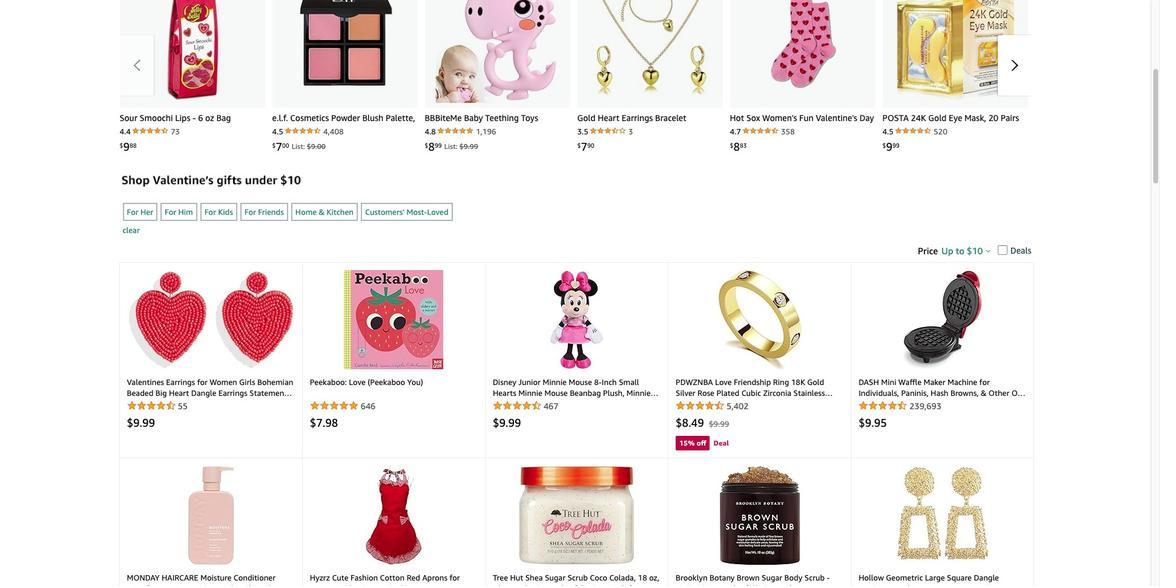 Task type: locate. For each thing, give the bounding box(es) containing it.
1 99 from the left
[[435, 142, 442, 149]]

1 $ from the left
[[120, 142, 123, 149]]

1 horizontal spatial 4.5
[[883, 127, 894, 136]]

9 down 4.4
[[123, 140, 130, 153]]

8
[[429, 140, 435, 153], [734, 140, 740, 153]]

gifts
[[762, 135, 780, 145], [456, 146, 475, 156], [256, 410, 273, 420], [709, 410, 725, 420]]

plated
[[698, 146, 723, 156], [717, 388, 740, 398]]

1 horizontal spatial 8
[[734, 140, 740, 153]]

1 horizontal spatial 99
[[893, 142, 900, 149]]

$ inside $ 9 99
[[883, 142, 887, 149]]

9 for sour
[[123, 140, 130, 153]]

non-
[[893, 410, 911, 420]]

&
[[842, 124, 848, 134], [319, 207, 325, 217], [981, 388, 987, 398]]

1 7 from the left
[[276, 140, 282, 153]]

long-
[[272, 135, 295, 145]]

0 vertical spatial girls
[[674, 124, 691, 134]]

1 vertical spatial treatment
[[946, 135, 986, 145]]

2 horizontal spatial &
[[981, 388, 987, 398]]

1 horizontal spatial 9
[[887, 140, 893, 153]]

list
[[120, 0, 1161, 179]]

for
[[127, 207, 138, 217], [165, 207, 176, 217], [205, 207, 216, 217], [245, 207, 256, 217]]

for up free
[[550, 124, 561, 134]]

girls inside valentines earrings for women girls bohemian beaded big heart dangle earrings statement handmade seed bead heart hoop dangle earrings for women valentine's day gifts
[[239, 378, 255, 387]]

gold up 520
[[929, 113, 947, 123]]

0 horizontal spatial scrub
[[568, 573, 588, 583]]

women inside pdwznba love friendship ring 18k gold silver rose plated cubic zirconia stainless steel promise ring wedding band jewelry birthday gifts for women
[[740, 410, 768, 420]]

gold heart earrings bracelet necklace set for women girls heart dangle drop earrings dainty heart pendant choker necklace g… image
[[578, 0, 723, 108]]

and inside bbbiteme baby teething toys silicone dinosaur baby teethers for babies 0-6, 6-12 months, bpa-free teether gifts baby shower toy for toddlers and infants (pink)
[[460, 157, 475, 167]]

statement
[[250, 388, 287, 398], [913, 584, 950, 586]]

0 vertical spatial red
[[953, 410, 966, 420]]

for kids
[[205, 207, 233, 217]]

0 vertical spatial to
[[956, 246, 965, 257]]

eye up the under
[[883, 124, 896, 134]]

red up 'cooking' on the bottom left of the page
[[407, 573, 420, 583]]

73
[[171, 127, 180, 136]]

1 horizontal spatial valentine's
[[816, 113, 858, 123]]

for up choker
[[629, 124, 640, 134]]

blush
[[363, 113, 384, 123], [292, 124, 313, 134]]

1 horizontal spatial cute
[[822, 124, 840, 134]]

fun
[[800, 113, 814, 123]]

for left friends
[[245, 207, 256, 217]]

for inside pdwznba love friendship ring 18k gold silver rose plated cubic zirconia stainless steel promise ring wedding band jewelry birthday gifts for women
[[728, 410, 738, 420]]

set up choker
[[614, 124, 626, 134]]

4.5 up $ 9 99
[[883, 127, 894, 136]]

gold inside "posta 24k gold eye mask, 20 pairs eye treatment mask with collagen, under eye mask treatment for puffy eyes, dark circles corrector, used for eye bags, anti aging patches luxury gift for women and men"
[[929, 113, 947, 123]]

bangle
[[578, 157, 604, 167]]

love up promise
[[716, 378, 732, 387]]

99 for 8
[[435, 142, 442, 149]]

ring up zirconia
[[773, 378, 790, 387]]

day inside hot sox women's fun valentine's day crew socks-1 pair pack-cute & funny novelty gifts
[[860, 113, 875, 123]]

3 for from the left
[[205, 207, 216, 217]]

clean,
[[869, 410, 891, 420]]

cute left funny
[[822, 124, 840, 134]]

gifts inside bbbiteme baby teething toys silicone dinosaur baby teethers for babies 0-6, 6-12 months, bpa-free teether gifts baby shower toy for toddlers and infants (pink)
[[456, 146, 475, 156]]

1 horizontal spatial 3
[[693, 168, 698, 178]]

0 horizontal spatial love
[[349, 378, 366, 387]]

1 9 from the left
[[123, 140, 130, 153]]

red inside "dash mini waffle maker machine for individuals, paninis, hash browns, & other on the go breakfast, lunch, or snacks, with easy to clean, non-stick sides, red heart 4 inch"
[[953, 410, 966, 420]]

girls inside the hyzrz cute fashion cotton red aprons for women girls vintage cooking retro apro
[[340, 584, 356, 586]]

drop up choker
[[607, 135, 626, 145]]

0 horizontal spatial &
[[319, 207, 325, 217]]

women down hyzrz
[[310, 584, 337, 586]]

1 vertical spatial plated
[[717, 388, 740, 398]]

for him
[[165, 207, 193, 217]]

1 horizontal spatial girls
[[340, 584, 356, 586]]

for left kids
[[205, 207, 216, 217]]

list: left 6,
[[444, 142, 458, 151]]

$ for gold
[[578, 142, 581, 149]]

2 vertical spatial &
[[981, 388, 987, 398]]

1 vertical spatial drop
[[952, 584, 970, 586]]

shades
[[315, 124, 343, 134]]

1 vertical spatial valentine's
[[200, 410, 239, 420]]

2 love from the left
[[716, 378, 732, 387]]

$ left 00
[[272, 142, 276, 149]]

1 horizontal spatial day
[[860, 113, 875, 123]]

list: inside $ 8 99 list: $9.99
[[444, 142, 458, 151]]

mask left with
[[941, 124, 961, 134]]

puffy
[[1002, 135, 1023, 145]]

0 vertical spatial day
[[860, 113, 875, 123]]

1 horizontal spatial to
[[956, 246, 965, 257]]

shea
[[526, 573, 543, 583]]

0 horizontal spatial bracelet
[[606, 157, 638, 167]]

baby up dinosaur
[[464, 113, 483, 123]]

mask up circles on the right top
[[925, 135, 944, 145]]

1 vertical spatial mask
[[925, 135, 944, 145]]

e.l.f. cosmetics powder blush palette, four blush shades for beautiful, long-lasting pigment, light
[[272, 113, 415, 145]]

1 4.5 from the left
[[272, 127, 283, 136]]

1 horizontal spatial and
[[551, 584, 564, 586]]

heart left 4.7
[[694, 124, 715, 134]]

home
[[296, 207, 317, 217]]

statement down bohemian
[[250, 388, 287, 398]]

1 vertical spatial statement
[[913, 584, 950, 586]]

99 inside $ 8 99 list: $9.99
[[435, 142, 442, 149]]

heart up seed
[[169, 388, 189, 398]]

3 right of
[[693, 168, 698, 178]]

1 vertical spatial blush
[[292, 124, 313, 134]]

to right up
[[956, 246, 965, 257]]

heart up pendant
[[598, 113, 620, 123]]

1 love from the left
[[349, 378, 366, 387]]

geometric
[[887, 573, 923, 583]]

3 $ from the left
[[425, 142, 429, 149]]

2 9 from the left
[[887, 140, 893, 153]]

list: right 00
[[292, 142, 305, 151]]

for up the deal
[[728, 410, 738, 420]]

deal
[[714, 439, 729, 448]]

and inside "posta 24k gold eye mask, 20 pairs eye treatment mask with collagen, under eye mask treatment for puffy eyes, dark circles corrector, used for eye bags, anti aging patches luxury gift for women and men"
[[945, 168, 960, 178]]

1 vertical spatial red
[[407, 573, 420, 583]]

2 vertical spatial girls
[[340, 584, 356, 586]]

9 for posta
[[887, 140, 893, 153]]

1 vertical spatial baby
[[493, 124, 512, 134]]

gifts inside hot sox women's fun valentine's day crew socks-1 pair pack-cute & funny novelty gifts
[[762, 135, 780, 145]]

red
[[953, 410, 966, 420], [407, 573, 420, 583]]

2 list: from the left
[[444, 142, 458, 151]]

for up bead
[[197, 378, 208, 387]]

and inside tree hut shea sugar scrub coco colada, 18 oz, ultra hydrating and exfoliating scrub fo
[[551, 584, 564, 586]]

handmade
[[127, 399, 166, 409]]

women down anti
[[913, 168, 943, 178]]

dangle right hoop
[[251, 399, 276, 409]]

2 for from the left
[[165, 207, 176, 217]]

0 horizontal spatial drop
[[607, 135, 626, 145]]

posta
[[883, 113, 909, 123]]

loved
[[427, 207, 449, 217]]

girls inside gold heart earrings bracelet necklace set for women girls heart dangle drop earrings dainty heart pendant choker necklace gold plated bangle bracelet adjustable heart accessories for women set of 3
[[674, 124, 691, 134]]

day up funny
[[860, 113, 875, 123]]

plated inside pdwznba love friendship ring 18k gold silver rose plated cubic zirconia stainless steel promise ring wedding band jewelry birthday gifts for women
[[717, 388, 740, 398]]

6 $ from the left
[[883, 142, 887, 149]]

3 up choker
[[629, 127, 633, 136]]

go
[[873, 399, 883, 409]]

list:
[[292, 142, 305, 151], [444, 142, 458, 151]]

valentine's
[[816, 113, 858, 123], [200, 410, 239, 420]]

baby
[[464, 113, 483, 123], [493, 124, 512, 134], [477, 146, 496, 156]]

treatment up corrector, at top
[[946, 135, 986, 145]]

smoochi
[[140, 113, 173, 123]]

$ for hot
[[730, 142, 734, 149]]

bead
[[188, 399, 205, 409]]

0 horizontal spatial cute
[[332, 573, 349, 583]]

5 $ from the left
[[730, 142, 734, 149]]

treatment down 24k at the top of page
[[899, 124, 939, 134]]

0 horizontal spatial 3
[[629, 127, 633, 136]]

0 horizontal spatial 99
[[435, 142, 442, 149]]

7 for $ 7 00 list: $9.00
[[276, 140, 282, 153]]

1 vertical spatial day
[[241, 410, 254, 420]]

dangle right square
[[974, 573, 1000, 583]]

4.5 down e.l.f.
[[272, 127, 283, 136]]

1 vertical spatial set
[[668, 168, 681, 178]]

$ inside $ 8 83
[[730, 142, 734, 149]]

12
[[478, 135, 488, 145]]

plated up 5,402
[[717, 388, 740, 398]]

1 horizontal spatial &
[[842, 124, 848, 134]]

1 horizontal spatial treatment
[[946, 135, 986, 145]]

0 horizontal spatial necklace
[[578, 124, 612, 134]]

kids
[[218, 207, 233, 217]]

6-
[[470, 135, 478, 145]]

list: inside the $ 7 00 list: $9.00
[[292, 142, 305, 151]]

1 horizontal spatial drop
[[952, 584, 970, 586]]

or
[[948, 399, 956, 409]]

$8.49 $9.99
[[676, 416, 730, 430]]

bracelet
[[656, 113, 687, 123], [606, 157, 638, 167]]

8 for $ 8 99 list: $9.99
[[429, 140, 435, 153]]

women inside the hyzrz cute fashion cotton red aprons for women girls vintage cooking retro apro
[[310, 584, 337, 586]]

1 8 from the left
[[429, 140, 435, 153]]

day down hoop
[[241, 410, 254, 420]]

1 vertical spatial ring
[[727, 399, 743, 409]]

gifts down 6,
[[456, 146, 475, 156]]

$ inside the $ 7 00 list: $9.00
[[272, 142, 276, 149]]

aging
[[939, 157, 962, 167]]

4 $ from the left
[[578, 142, 581, 149]]

$ 9 88
[[120, 140, 137, 153]]

$ inside $ 7 90
[[578, 142, 581, 149]]

18k
[[792, 378, 806, 387]]

0 horizontal spatial day
[[241, 410, 254, 420]]

1 horizontal spatial love
[[716, 378, 732, 387]]

1 horizontal spatial scrub
[[607, 584, 627, 586]]

gold up stainless
[[808, 378, 825, 387]]

$ up gift
[[883, 142, 887, 149]]

0 horizontal spatial 4.5
[[272, 127, 283, 136]]

1 horizontal spatial red
[[953, 410, 966, 420]]

plated inside gold heart earrings bracelet necklace set for women girls heart dangle drop earrings dainty heart pendant choker necklace gold plated bangle bracelet adjustable heart accessories for women set of 3
[[698, 146, 723, 156]]

easy
[[1004, 399, 1020, 409]]

1 list: from the left
[[292, 142, 305, 151]]

necklace up the 90
[[578, 124, 612, 134]]

$ inside $ 9 88
[[120, 142, 123, 149]]

dash mini waffle maker machine for individuals, paninis, hash browns, & other on the go breakfast, lunch, or snacks, with easy to clean, non-stick sides, red heart 4 inch
[[859, 378, 1023, 420]]

for inside for him button
[[165, 207, 176, 217]]

women down seed
[[171, 410, 198, 420]]

posta 24k gold eye mask, 20 pairs eye treatment mask with collagen, under eye mask treatment for puffy eyes, dark circles corrector, used for eye bags, anti aging patches luxury gift for women and men
[[883, 113, 1024, 178]]

0 vertical spatial statement
[[250, 388, 287, 398]]

cute inside hot sox women's fun valentine's day crew socks-1 pair pack-cute & funny novelty gifts
[[822, 124, 840, 134]]

for down free
[[545, 146, 556, 156]]

3 inside gold heart earrings bracelet necklace set for women girls heart dangle drop earrings dainty heart pendant choker necklace gold plated bangle bracelet adjustable heart accessories for women set of 3
[[693, 168, 698, 178]]

4 for from the left
[[245, 207, 256, 217]]

scrub up "exfoliating"
[[568, 573, 588, 583]]

0 horizontal spatial statement
[[250, 388, 287, 398]]

statement down large
[[913, 584, 950, 586]]

for her button
[[123, 203, 158, 221]]

next rounded image
[[1011, 59, 1019, 71]]

blush up beautiful,
[[363, 113, 384, 123]]

ring down cubic
[[727, 399, 743, 409]]

peekaboo: love (peekaboo you)
[[310, 378, 423, 387]]

0 horizontal spatial list:
[[292, 142, 305, 151]]

2 99 from the left
[[893, 142, 900, 149]]

0 vertical spatial necklace
[[578, 124, 612, 134]]

2 8 from the left
[[734, 140, 740, 153]]

bracelet up dainty
[[656, 113, 687, 123]]

gifts down socks-
[[762, 135, 780, 145]]

1 vertical spatial &
[[319, 207, 325, 217]]

love inside pdwznba love friendship ring 18k gold silver rose plated cubic zirconia stainless steel promise ring wedding band jewelry birthday gifts for women
[[716, 378, 732, 387]]

$ left the 90
[[578, 142, 581, 149]]

list: for 7
[[292, 142, 305, 151]]

24k gold eye mask, 20 pairs eye treatment mask with collagen, under eye mask treatment for puffy eyes, dark circles correct… image
[[883, 0, 1028, 108]]

0 vertical spatial plated
[[698, 146, 723, 156]]

women inside "posta 24k gold eye mask, 20 pairs eye treatment mask with collagen, under eye mask treatment for puffy eyes, dark circles corrector, used for eye bags, anti aging patches luxury gift for women and men"
[[913, 168, 943, 178]]

0 vertical spatial valentine's
[[816, 113, 858, 123]]

for inside "for kids" button
[[205, 207, 216, 217]]

toy
[[529, 146, 543, 156]]

$ left 88
[[120, 142, 123, 149]]

0 horizontal spatial valentine's
[[200, 410, 239, 420]]

love up 646
[[349, 378, 366, 387]]

red inside the hyzrz cute fashion cotton red aprons for women girls vintage cooking retro apro
[[407, 573, 420, 583]]

and down sugar
[[551, 584, 564, 586]]

funny
[[850, 124, 874, 134]]

valentine's up funny
[[816, 113, 858, 123]]

1 for from the left
[[127, 207, 138, 217]]

358
[[781, 127, 795, 136]]

3.5
[[578, 127, 589, 136]]

8 down 4.7
[[734, 140, 740, 153]]

& right home
[[319, 207, 325, 217]]

1 vertical spatial to
[[859, 410, 867, 420]]

girls down fashion
[[340, 584, 356, 586]]

5,402
[[727, 401, 749, 411]]

1 horizontal spatial necklace
[[641, 146, 675, 156]]

99 inside $ 9 99
[[893, 142, 900, 149]]

0 vertical spatial cute
[[822, 124, 840, 134]]

gold inside pdwznba love friendship ring 18k gold silver rose plated cubic zirconia stainless steel promise ring wedding band jewelry birthday gifts for women
[[808, 378, 825, 387]]

baby down 12
[[477, 146, 496, 156]]

teethers
[[514, 124, 547, 134]]

drop down square
[[952, 584, 970, 586]]

00
[[282, 142, 289, 149]]

2 horizontal spatial and
[[945, 168, 960, 178]]

2 4.5 from the left
[[883, 127, 894, 136]]

1 horizontal spatial list:
[[444, 142, 458, 151]]

1 vertical spatial girls
[[239, 378, 255, 387]]

0 horizontal spatial to
[[859, 410, 867, 420]]

heart
[[598, 113, 620, 123], [694, 124, 715, 134], [689, 135, 711, 145], [683, 157, 704, 167], [169, 388, 189, 398], [207, 399, 228, 409], [968, 410, 989, 420]]

0 vertical spatial and
[[460, 157, 475, 167]]

$9.99
[[460, 142, 479, 151], [127, 416, 155, 430], [493, 416, 521, 430], [709, 419, 730, 429]]

7
[[276, 140, 282, 153], [581, 140, 588, 153]]

4.5
[[272, 127, 283, 136], [883, 127, 894, 136]]

plated left $ 8 83
[[698, 146, 723, 156]]

0 horizontal spatial girls
[[239, 378, 255, 387]]

for down powder
[[345, 124, 356, 134]]

7 down 3.5
[[581, 140, 588, 153]]

8 down "4.8"
[[429, 140, 435, 153]]

for for for kids
[[205, 207, 216, 217]]

1 horizontal spatial 7
[[581, 140, 588, 153]]

scrub down colada,
[[607, 584, 627, 586]]

0 vertical spatial ring
[[773, 378, 790, 387]]

1 horizontal spatial ring
[[773, 378, 790, 387]]

& left funny
[[842, 124, 848, 134]]

0 vertical spatial drop
[[607, 135, 626, 145]]

7 down four
[[276, 140, 282, 153]]

1 vertical spatial 3
[[693, 168, 698, 178]]

for left him
[[165, 207, 176, 217]]

0 horizontal spatial set
[[614, 124, 626, 134]]

2 vertical spatial baby
[[477, 146, 496, 156]]

eyes,
[[883, 146, 902, 156]]

girls up dainty
[[674, 124, 691, 134]]

bbbiteme baby teething toys silicone dinosaur baby teethers for babies 0-6, 6-12 months, bpa-free teether gifts baby shower… image
[[425, 0, 570, 108]]

gold down dainty
[[678, 146, 696, 156]]

powder
[[331, 113, 360, 123]]

3
[[629, 127, 633, 136], [693, 168, 698, 178]]

$ left the 83 in the top right of the page
[[730, 142, 734, 149]]

0 horizontal spatial 8
[[429, 140, 435, 153]]

2 vertical spatial and
[[551, 584, 564, 586]]

0 vertical spatial bracelet
[[656, 113, 687, 123]]

1 vertical spatial cute
[[332, 573, 349, 583]]

stainless
[[794, 388, 825, 398]]

ring
[[773, 378, 790, 387], [727, 399, 743, 409]]

sugar
[[545, 573, 566, 583]]

bbbiteme
[[425, 113, 462, 123]]

0 horizontal spatial 9
[[123, 140, 130, 153]]

for for for friends
[[245, 207, 256, 217]]

for down puffy
[[1013, 146, 1024, 156]]

4
[[991, 410, 995, 420]]

1 horizontal spatial statement
[[913, 584, 950, 586]]

0 horizontal spatial 7
[[276, 140, 282, 153]]

women's fun valentine's day crew socks-1 pair pack-cute & funny novelty gifts image
[[730, 0, 876, 108]]

valentine's down hoop
[[200, 410, 239, 420]]

set left of
[[668, 168, 681, 178]]

1 vertical spatial and
[[945, 168, 960, 178]]

day inside valentines earrings for women girls bohemian beaded big heart dangle earrings statement handmade seed bead heart hoop dangle earrings for women valentine's day gifts
[[241, 410, 254, 420]]

red down 'or'
[[953, 410, 966, 420]]

checkbox image
[[998, 245, 1008, 255]]

2 $ from the left
[[272, 142, 276, 149]]

novelty
[[730, 135, 760, 145]]

pdwznba
[[676, 378, 713, 387]]

girls up hoop
[[239, 378, 255, 387]]

blush up 'lasting'
[[292, 124, 313, 134]]

-
[[193, 113, 196, 123]]

valentine's day gifts under $10 image
[[121, 168, 1030, 192]]

friends
[[258, 207, 284, 217]]

accessories
[[578, 168, 621, 178]]

99 left dark
[[893, 142, 900, 149]]

0 vertical spatial treatment
[[899, 124, 939, 134]]

customers'
[[365, 207, 405, 217]]

0 vertical spatial blush
[[363, 113, 384, 123]]

necklace up "adjustable"
[[641, 146, 675, 156]]

women down the wedding
[[740, 410, 768, 420]]

for inside for her "button"
[[127, 207, 138, 217]]

for inside for friends 'button'
[[245, 207, 256, 217]]

to down the
[[859, 410, 867, 420]]

2 7 from the left
[[581, 140, 588, 153]]

2 horizontal spatial girls
[[674, 124, 691, 134]]

and down aging
[[945, 168, 960, 178]]

gold
[[578, 113, 596, 123], [929, 113, 947, 123], [678, 146, 696, 156], [808, 378, 825, 387]]

for right aprons
[[450, 573, 460, 583]]

& up with
[[981, 388, 987, 398]]

valentine's inside hot sox women's fun valentine's day crew socks-1 pair pack-cute & funny novelty gifts
[[816, 113, 858, 123]]

girls
[[674, 124, 691, 134], [239, 378, 255, 387], [340, 584, 356, 586]]

0 horizontal spatial and
[[460, 157, 475, 167]]

eye up gift
[[883, 157, 896, 167]]

tree hut shea sugar scrub coco colada, 18 oz, ultra hydrating and exfoliating scrub fo link
[[486, 459, 668, 586]]

baby down teething
[[493, 124, 512, 134]]

women down "adjustable"
[[636, 168, 666, 178]]

0 horizontal spatial red
[[407, 573, 420, 583]]

lasting
[[295, 135, 323, 145]]

circles
[[925, 146, 949, 156]]

$ down "4.8"
[[425, 142, 429, 149]]

heart right bead
[[207, 399, 228, 409]]

0 vertical spatial scrub
[[568, 573, 588, 583]]

hollow
[[859, 573, 884, 583]]

$9.95
[[859, 416, 887, 430]]

cute right hyzrz
[[332, 573, 349, 583]]

teether
[[425, 146, 454, 156]]

kitchen
[[327, 207, 354, 217]]

520
[[934, 127, 948, 136]]

cubic
[[742, 388, 762, 398]]

0 vertical spatial &
[[842, 124, 848, 134]]

valentine's inside valentines earrings for women girls bohemian beaded big heart dangle earrings statement handmade seed bead heart hoop dangle earrings for women valentine's day gifts
[[200, 410, 239, 420]]

(pink)
[[506, 157, 528, 167]]

18
[[638, 573, 647, 583]]



Task type: vqa. For each thing, say whether or not it's contained in the screenshot.


Task type: describe. For each thing, give the bounding box(es) containing it.
$ 7 90
[[578, 140, 595, 153]]

friendship
[[734, 378, 771, 387]]

$ inside $ 8 99 list: $9.99
[[425, 142, 429, 149]]

dangle inside hollow geometric large square dangle earrings metal statement drop earrings pun
[[974, 573, 1000, 583]]

men
[[962, 168, 978, 178]]

clear
[[123, 225, 140, 235]]

24k
[[912, 113, 927, 123]]

list containing 9
[[120, 0, 1161, 179]]

gifts inside pdwznba love friendship ring 18k gold silver rose plated cubic zirconia stainless steel promise ring wedding band jewelry birthday gifts for women
[[709, 410, 725, 420]]

lunch,
[[923, 399, 946, 409]]

other
[[989, 388, 1010, 398]]

90
[[588, 142, 595, 149]]

mini
[[882, 378, 897, 387]]

drop inside gold heart earrings bracelet necklace set for women girls heart dangle drop earrings dainty heart pendant choker necklace gold plated bangle bracelet adjustable heart accessories for women set of 3
[[607, 135, 626, 145]]

popover image
[[987, 250, 991, 253]]

deals
[[1011, 245, 1032, 256]]

bags,
[[899, 157, 919, 167]]

patches
[[964, 157, 994, 167]]

four
[[272, 124, 290, 134]]

for him button
[[161, 203, 197, 221]]

hot
[[730, 113, 745, 123]]

on
[[1012, 388, 1023, 398]]

sour smoochi lips - 6 oz bag image
[[120, 0, 265, 108]]

colada,
[[610, 573, 636, 583]]

1 horizontal spatial bracelet
[[656, 113, 687, 123]]

home & kitchen button
[[291, 203, 358, 221]]

cooking
[[387, 584, 417, 586]]

individuals,
[[859, 388, 900, 398]]

lips
[[175, 113, 190, 123]]

dangle up bead
[[191, 388, 216, 398]]

$7.98
[[310, 416, 338, 430]]

wedding
[[745, 399, 777, 409]]

hyzrz
[[310, 573, 330, 583]]

infants
[[477, 157, 504, 167]]

0 horizontal spatial blush
[[292, 124, 313, 134]]

1 vertical spatial scrub
[[607, 584, 627, 586]]

jewelry
[[799, 399, 827, 409]]

fashion
[[351, 573, 378, 583]]

7 for $ 7 90
[[581, 140, 588, 153]]

machine
[[948, 378, 978, 387]]

girls for gold heart earrings bracelet necklace set for women girls heart dangle drop earrings dainty heart pendant choker necklace gold plated bangle bracelet adjustable heart accessories for women set of 3
[[674, 124, 691, 134]]

0 vertical spatial 3
[[629, 127, 633, 136]]

drop inside hollow geometric large square dangle earrings metal statement drop earrings pun
[[952, 584, 970, 586]]

for down seed
[[158, 410, 168, 420]]

$ for sour
[[120, 142, 123, 149]]

for kids button
[[200, 203, 237, 221]]

99 for 9
[[893, 142, 900, 149]]

square
[[947, 573, 972, 583]]

hydrating
[[513, 584, 549, 586]]

0 horizontal spatial treatment
[[899, 124, 939, 134]]

88
[[130, 142, 137, 149]]

retro
[[419, 584, 438, 586]]

girls for hyzrz cute fashion cotton red aprons for women girls vintage cooking retro apro
[[340, 584, 356, 586]]

0 horizontal spatial ring
[[727, 399, 743, 409]]

paninis,
[[902, 388, 929, 398]]

vintage
[[358, 584, 385, 586]]

crew
[[730, 124, 750, 134]]

15%
[[680, 439, 695, 448]]

$ for posta
[[883, 142, 887, 149]]

for down choker
[[623, 168, 634, 178]]

cute inside the hyzrz cute fashion cotton red aprons for women girls vintage cooking retro apro
[[332, 573, 349, 583]]

for down bags,
[[900, 168, 911, 178]]

mask,
[[965, 113, 987, 123]]

oz,
[[650, 573, 660, 583]]

for for for her
[[127, 207, 138, 217]]

gifts inside valentines earrings for women girls bohemian beaded big heart dangle earrings statement handmade seed bead heart hoop dangle earrings for women valentine's day gifts
[[256, 410, 273, 420]]

gold up 3.5
[[578, 113, 596, 123]]

browns,
[[951, 388, 979, 398]]

up to $10
[[942, 246, 983, 257]]

with
[[963, 124, 981, 134]]

adjustable
[[640, 157, 681, 167]]

1 horizontal spatial set
[[668, 168, 681, 178]]

6,
[[460, 135, 468, 145]]

0 vertical spatial set
[[614, 124, 626, 134]]

1 vertical spatial necklace
[[641, 146, 675, 156]]

4.5 for e.l.f.
[[272, 127, 283, 136]]

pack-
[[801, 124, 822, 134]]

for for for him
[[165, 207, 176, 217]]

1 vertical spatial bracelet
[[606, 157, 638, 167]]

& inside button
[[319, 207, 325, 217]]

stick
[[911, 410, 928, 420]]

for inside the hyzrz cute fashion cotton red aprons for women girls vintage cooking retro apro
[[450, 573, 460, 583]]

hollow geometric large square dangle earrings metal statement drop earrings pun
[[859, 573, 1021, 586]]

valentines earrings for women girls bohemian beaded big heart dangle earrings statement handmade seed bead heart hoop dangle earrings for women valentine's day gifts
[[127, 378, 293, 420]]

eye up dark
[[909, 135, 922, 145]]

toddlers
[[425, 157, 458, 167]]

women up dainty
[[642, 124, 672, 134]]

exfoliating
[[566, 584, 605, 586]]

pigment,
[[325, 135, 360, 145]]

hollow geometric large square dangle earrings metal statement drop earrings pun link
[[852, 459, 1034, 586]]

women up hoop
[[210, 378, 237, 387]]

cosmetics powder blush palette, four blush shades for beautiful, long-lasting pigment, light image
[[272, 0, 418, 108]]

off
[[697, 439, 707, 448]]

0 vertical spatial mask
[[941, 124, 961, 134]]

love for 5,402
[[716, 378, 732, 387]]

statement inside hollow geometric large square dangle earrings metal statement drop earrings pun
[[913, 584, 950, 586]]

list: for 8
[[444, 142, 458, 151]]

her
[[141, 207, 153, 217]]

dangle inside gold heart earrings bracelet necklace set for women girls heart dangle drop earrings dainty heart pendant choker necklace gold plated bangle bracelet adjustable heart accessories for women set of 3
[[578, 135, 605, 145]]

$9.99 inside $ 8 99 list: $9.99
[[460, 142, 479, 151]]

$ 9 99
[[883, 140, 900, 153]]

teething
[[485, 113, 519, 123]]

breakfast,
[[885, 399, 921, 409]]

hash
[[931, 388, 949, 398]]

eye up with
[[949, 113, 963, 123]]

peekaboo:
[[310, 378, 347, 387]]

646
[[361, 401, 376, 411]]

1 horizontal spatial blush
[[363, 113, 384, 123]]

$ 8 83
[[730, 140, 747, 153]]

previous rounded image
[[133, 59, 140, 71]]

dinosaur
[[457, 124, 491, 134]]

up
[[942, 246, 954, 257]]

heart inside "dash mini waffle maker machine for individuals, paninis, hash browns, & other on the go breakfast, lunch, or snacks, with easy to clean, non-stick sides, red heart 4 inch"
[[968, 410, 989, 420]]

toys
[[521, 113, 539, 123]]

babies
[[425, 135, 450, 145]]

band
[[779, 399, 797, 409]]

dainty
[[662, 135, 687, 145]]

for inside "dash mini waffle maker machine for individuals, paninis, hash browns, & other on the go breakfast, lunch, or snacks, with easy to clean, non-stick sides, red heart 4 inch"
[[980, 378, 990, 387]]

to inside "dash mini waffle maker machine for individuals, paninis, hash browns, & other on the go breakfast, lunch, or snacks, with easy to clean, non-stick sides, red heart 4 inch"
[[859, 410, 867, 420]]

$ 7 00 list: $9.00
[[272, 140, 326, 153]]

4.8
[[425, 127, 436, 136]]

4.5 for posta
[[883, 127, 894, 136]]

light
[[362, 135, 382, 145]]

& inside hot sox women's fun valentine's day crew socks-1 pair pack-cute & funny novelty gifts
[[842, 124, 848, 134]]

statement inside valentines earrings for women girls bohemian beaded big heart dangle earrings statement handmade seed bead heart hoop dangle earrings for women valentine's day gifts
[[250, 388, 287, 398]]

zirconia
[[764, 388, 792, 398]]

love for 646
[[349, 378, 366, 387]]

most-
[[407, 207, 427, 217]]

cosmetics
[[290, 113, 329, 123]]

waffle
[[899, 378, 922, 387]]

hot sox women's fun valentine's day crew socks-1 pair pack-cute & funny novelty gifts
[[730, 113, 875, 145]]

8 for $ 8 83
[[734, 140, 740, 153]]

for inside e.l.f. cosmetics powder blush palette, four blush shades for beautiful, long-lasting pigment, light
[[345, 124, 356, 134]]

heart right dainty
[[689, 135, 711, 145]]

bohemian
[[257, 378, 293, 387]]

hoop
[[230, 399, 249, 409]]

heart up of
[[683, 157, 704, 167]]

& inside "dash mini waffle maker machine for individuals, paninis, hash browns, & other on the go breakfast, lunch, or snacks, with easy to clean, non-stick sides, red heart 4 inch"
[[981, 388, 987, 398]]

0 vertical spatial baby
[[464, 113, 483, 123]]

beaded
[[127, 388, 154, 398]]

for down the collagen,
[[989, 135, 1000, 145]]

seed
[[168, 399, 186, 409]]

$9.99 inside $8.49 $9.99
[[709, 419, 730, 429]]



